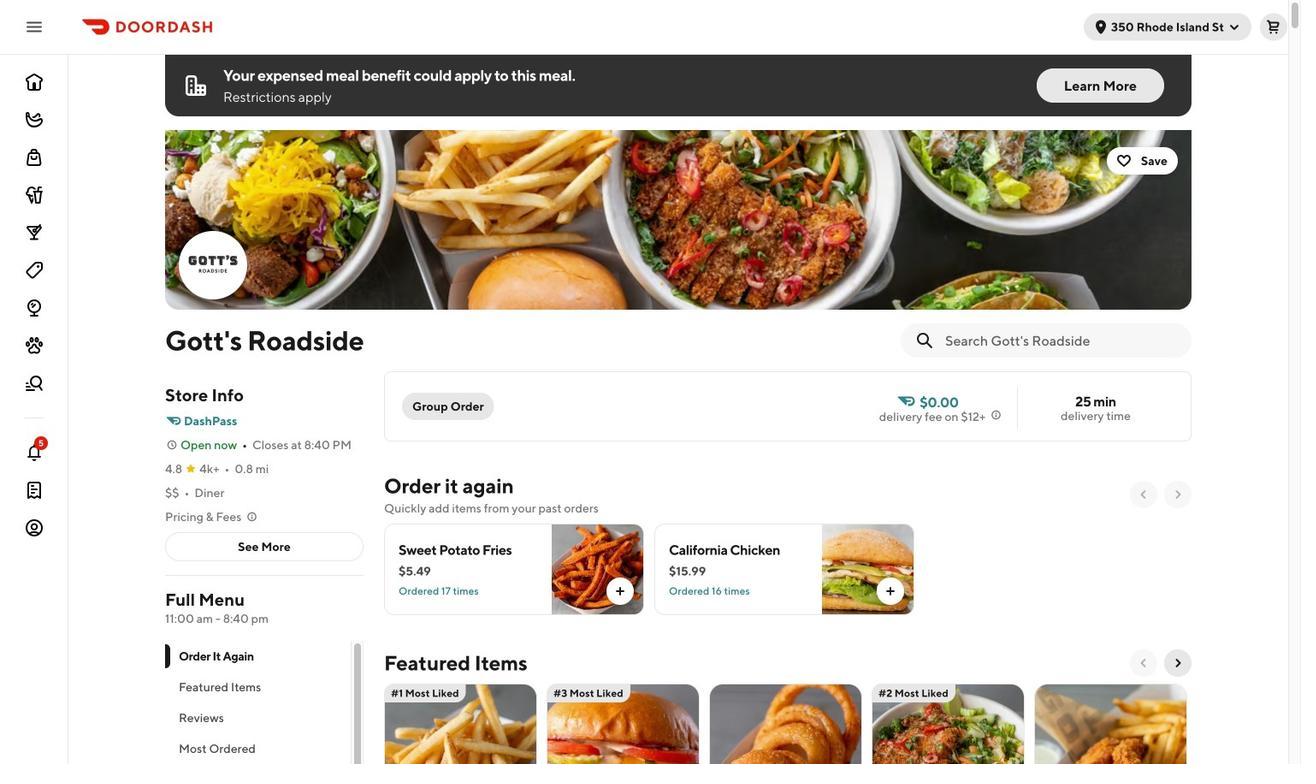 Task type: vqa. For each thing, say whether or not it's contained in the screenshot.
$$ on the top left
no



Task type: describe. For each thing, give the bounding box(es) containing it.
next button of carousel image for previous button of carousel icon
[[1172, 488, 1185, 501]]

cheeseburger image
[[548, 684, 699, 764]]

onion rings image
[[710, 684, 862, 764]]

2 heading from the top
[[384, 650, 528, 677]]

previous button of carousel image
[[1137, 488, 1151, 501]]

add item to cart image
[[884, 584, 898, 598]]



Task type: locate. For each thing, give the bounding box(es) containing it.
vietnamese chicken salad image
[[873, 684, 1024, 764]]

chicken tenders image
[[1035, 684, 1187, 764]]

open menu image
[[24, 17, 44, 37]]

1 next button of carousel image from the top
[[1172, 488, 1185, 501]]

2 next button of carousel image from the top
[[1172, 656, 1185, 670]]

add item to cart image
[[614, 584, 627, 598]]

next button of carousel image right previous button of carousel image in the right of the page
[[1172, 656, 1185, 670]]

0 vertical spatial next button of carousel image
[[1172, 488, 1185, 501]]

next button of carousel image for previous button of carousel image in the right of the page
[[1172, 656, 1185, 670]]

0 items, open order cart image
[[1267, 20, 1281, 34]]

1 vertical spatial next button of carousel image
[[1172, 656, 1185, 670]]

1 heading from the top
[[384, 472, 514, 500]]

gott's roadside image
[[165, 130, 1192, 310], [181, 233, 246, 298]]

0 vertical spatial heading
[[384, 472, 514, 500]]

Item Search search field
[[946, 331, 1178, 350]]

next button of carousel image right previous button of carousel icon
[[1172, 488, 1185, 501]]

next button of carousel image
[[1172, 488, 1185, 501], [1172, 656, 1185, 670]]

fries image
[[385, 684, 537, 764]]

previous button of carousel image
[[1137, 656, 1151, 670]]

1 vertical spatial heading
[[384, 650, 528, 677]]

heading
[[384, 472, 514, 500], [384, 650, 528, 677]]



